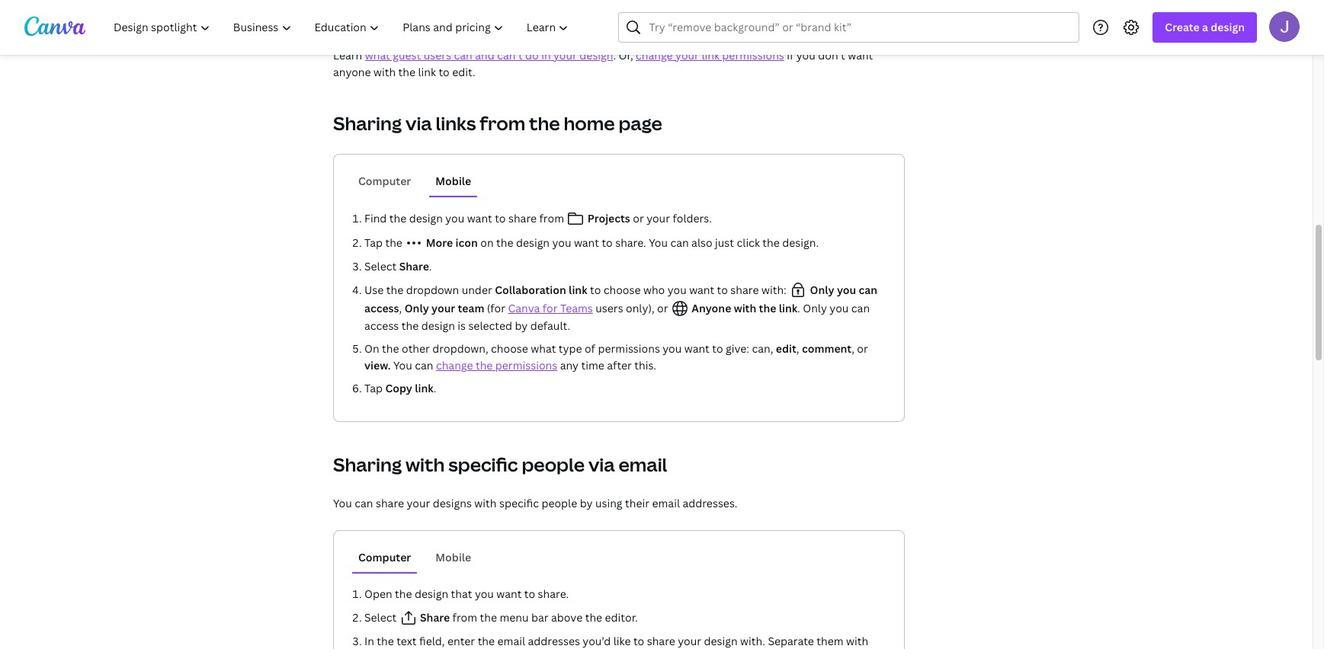 Task type: locate. For each thing, give the bounding box(es) containing it.
permissions
[[722, 48, 785, 63], [598, 342, 660, 356], [496, 358, 558, 373]]

1 vertical spatial share.
[[538, 587, 569, 602]]

more icon on the design you want to share. you can also just click the design.
[[423, 236, 819, 250]]

, only your team (for canva for teams users only), or
[[399, 301, 671, 316]]

with right 'anyone'
[[734, 301, 757, 316]]

only right with:
[[810, 283, 835, 297]]

tap for tap the
[[365, 236, 383, 250]]

by down canva
[[515, 319, 528, 333]]

0 vertical spatial sharing
[[333, 111, 402, 136]]

0 vertical spatial specific
[[449, 452, 518, 477]]

link
[[702, 48, 720, 63], [418, 65, 436, 79], [569, 283, 588, 297], [779, 301, 798, 316], [415, 381, 434, 396]]

share
[[399, 259, 429, 274], [420, 611, 450, 625]]

choose
[[604, 283, 641, 297], [491, 342, 528, 356]]

access
[[365, 301, 399, 316], [365, 319, 399, 333]]

1 tap from the top
[[365, 236, 383, 250]]

mobile up 'find the design you want to share from'
[[436, 174, 471, 188]]

sharing
[[333, 111, 402, 136], [333, 452, 402, 477]]

link inside the if you don't want anyone with the link to edit.
[[418, 65, 436, 79]]

like
[[614, 634, 631, 649]]

you inside on the other dropdown, choose what type of permissions you want to give: can, edit , comment , or view. you can change the permissions any time after this.
[[663, 342, 682, 356]]

1 vertical spatial computer
[[358, 551, 411, 565]]

change down dropdown,
[[436, 358, 473, 373]]

in
[[542, 48, 551, 63]]

computer button
[[352, 167, 417, 196], [352, 544, 417, 573]]

2 horizontal spatial you
[[649, 236, 668, 250]]

you inside only you can access
[[837, 283, 857, 297]]

other
[[402, 342, 430, 356]]

access down use
[[365, 301, 399, 316]]

your left with.
[[678, 634, 702, 649]]

1 vertical spatial via
[[589, 452, 615, 477]]

the inside . only you can access the design is selected by default.
[[402, 319, 419, 333]]

2 vertical spatial from
[[453, 611, 477, 625]]

you inside on the other dropdown, choose what type of permissions you want to give: can, edit , comment , or view. you can change the permissions any time after this.
[[393, 358, 412, 373]]

2 horizontal spatial permissions
[[722, 48, 785, 63]]

change
[[636, 48, 673, 63], [436, 358, 473, 373]]

design left is
[[421, 319, 455, 333]]

from right the links
[[480, 111, 526, 136]]

mobile button up that
[[430, 544, 478, 573]]

sharing with specific people via email
[[333, 452, 668, 477]]

. inside . only you can access the design is selected by default.
[[798, 301, 801, 316]]

0 vertical spatial what
[[365, 48, 390, 63]]

share. down projects or your folders. on the top of page
[[616, 236, 646, 250]]

design.
[[783, 236, 819, 250]]

with right designs
[[475, 496, 497, 511]]

design left with.
[[704, 634, 738, 649]]

you
[[797, 48, 816, 63], [446, 211, 465, 226], [552, 236, 572, 250], [668, 283, 687, 297], [837, 283, 857, 297], [830, 301, 849, 316], [663, 342, 682, 356], [475, 587, 494, 602]]

if
[[787, 48, 794, 63]]

1 vertical spatial computer button
[[352, 544, 417, 573]]

2 vertical spatial email
[[498, 634, 525, 649]]

1 computer from the top
[[358, 174, 411, 188]]

computer up open
[[358, 551, 411, 565]]

1 computer button from the top
[[352, 167, 417, 196]]

1 horizontal spatial choose
[[604, 283, 641, 297]]

0 vertical spatial by
[[515, 319, 528, 333]]

share. up bar
[[538, 587, 569, 602]]

mobile up that
[[436, 551, 471, 565]]

share up 'collaboration'
[[509, 211, 537, 226]]

tap down view.
[[365, 381, 383, 396]]

if you don't want anyone with the link to edit.
[[333, 48, 873, 79]]

users
[[424, 48, 452, 63], [596, 301, 624, 316]]

. only you can access the design is selected by default.
[[365, 301, 870, 333]]

0 vertical spatial users
[[424, 48, 452, 63]]

of
[[585, 342, 596, 356]]

1 sharing from the top
[[333, 111, 402, 136]]

computer button up find
[[352, 167, 417, 196]]

1 vertical spatial specific
[[499, 496, 539, 511]]

field,
[[419, 634, 445, 649]]

want up "menu"
[[497, 587, 522, 602]]

projects or your folders.
[[585, 211, 712, 226]]

0 vertical spatial via
[[406, 111, 432, 136]]

share.
[[616, 236, 646, 250], [538, 587, 569, 602]]

by left using
[[580, 496, 593, 511]]

email
[[619, 452, 668, 477], [652, 496, 680, 511], [498, 634, 525, 649]]

1 vertical spatial from
[[540, 211, 564, 226]]

Try "remove background" or "brand kit" search field
[[649, 13, 1070, 42]]

sharing for sharing with specific people via email
[[333, 452, 402, 477]]

choose up change the permissions link
[[491, 342, 528, 356]]

2 vertical spatial or
[[857, 342, 868, 356]]

with right them
[[847, 634, 869, 649]]

permissions left if
[[722, 48, 785, 63]]

1 vertical spatial you
[[393, 358, 412, 373]]

1 vertical spatial choose
[[491, 342, 528, 356]]

change right the or,
[[636, 48, 673, 63]]

1 vertical spatial permissions
[[598, 342, 660, 356]]

only inside . only you can access the design is selected by default.
[[803, 301, 827, 316]]

share
[[509, 211, 537, 226], [731, 283, 759, 297], [376, 496, 404, 511], [647, 634, 676, 649]]

, left the comment on the right
[[797, 342, 800, 356]]

from
[[480, 111, 526, 136], [540, 211, 564, 226], [453, 611, 477, 625]]

.
[[614, 48, 616, 63], [429, 259, 432, 274], [798, 301, 801, 316], [434, 381, 436, 396]]

with down "guest" at the top of the page
[[374, 65, 396, 79]]

the right in
[[377, 634, 394, 649]]

0 vertical spatial mobile button
[[430, 167, 478, 196]]

your left designs
[[407, 496, 430, 511]]

computer
[[358, 174, 411, 188], [358, 551, 411, 565]]

1 vertical spatial select
[[365, 611, 399, 625]]

1 vertical spatial change
[[436, 358, 473, 373]]

2 vertical spatial permissions
[[496, 358, 558, 373]]

2 horizontal spatial from
[[540, 211, 564, 226]]

for
[[543, 301, 558, 316]]

1 access from the top
[[365, 301, 399, 316]]

the right on
[[496, 236, 514, 250]]

the up 'select share .'
[[385, 236, 403, 250]]

share up dropdown
[[399, 259, 429, 274]]

on
[[481, 236, 494, 250]]

0 horizontal spatial permissions
[[496, 358, 558, 373]]

permissions up the after
[[598, 342, 660, 356]]

design inside 'in the text field, enter the email addresses you'd like to share your design with. separate them with'
[[704, 634, 738, 649]]

access inside . only you can access the design is selected by default.
[[365, 319, 399, 333]]

permissions left any
[[496, 358, 558, 373]]

design left the or,
[[580, 48, 614, 63]]

people up you can share your designs with specific people by using their email addresses.
[[522, 452, 585, 477]]

jacob simon image
[[1270, 11, 1300, 42]]

from left projects
[[540, 211, 564, 226]]

0 vertical spatial or
[[633, 211, 644, 226]]

2 mobile button from the top
[[430, 544, 478, 573]]

1 mobile button from the top
[[430, 167, 478, 196]]

0 horizontal spatial share.
[[538, 587, 569, 602]]

0 vertical spatial permissions
[[722, 48, 785, 63]]

people left using
[[542, 496, 577, 511]]

1 vertical spatial mobile button
[[430, 544, 478, 573]]

with
[[374, 65, 396, 79], [734, 301, 757, 316], [406, 452, 445, 477], [475, 496, 497, 511], [847, 634, 869, 649]]

only
[[810, 283, 835, 297], [405, 301, 429, 316], [803, 301, 827, 316]]

with inside 'in the text field, enter the email addresses you'd like to share your design with. separate them with'
[[847, 634, 869, 649]]

mobile button
[[430, 167, 478, 196], [430, 544, 478, 573]]

the down dropdown,
[[476, 358, 493, 373]]

0 vertical spatial computer
[[358, 174, 411, 188]]

design
[[1211, 20, 1245, 34], [580, 48, 614, 63], [409, 211, 443, 226], [516, 236, 550, 250], [421, 319, 455, 333], [415, 587, 449, 602], [704, 634, 738, 649]]

2 tap from the top
[[365, 381, 383, 396]]

1 mobile from the top
[[436, 174, 471, 188]]

from down open the design that you want to share.
[[453, 611, 477, 625]]

to
[[439, 65, 450, 79], [495, 211, 506, 226], [602, 236, 613, 250], [590, 283, 601, 297], [717, 283, 728, 297], [712, 342, 723, 356], [525, 587, 535, 602], [634, 634, 645, 649]]

1 horizontal spatial from
[[480, 111, 526, 136]]

1 select from the top
[[365, 259, 397, 274]]

you'd
[[583, 634, 611, 649]]

select
[[365, 259, 397, 274], [365, 611, 399, 625]]

1 vertical spatial or
[[657, 301, 668, 316]]

the up other
[[402, 319, 419, 333]]

1 vertical spatial what
[[531, 342, 556, 356]]

design right on
[[516, 236, 550, 250]]

2 computer button from the top
[[352, 544, 417, 573]]

by inside . only you can access the design is selected by default.
[[515, 319, 528, 333]]

only down dropdown
[[405, 301, 429, 316]]

design right a
[[1211, 20, 1245, 34]]

want left give:
[[685, 342, 710, 356]]

1 horizontal spatial ,
[[797, 342, 800, 356]]

access up 'on'
[[365, 319, 399, 333]]

(for
[[487, 301, 506, 316]]

tap the
[[365, 236, 405, 250]]

0 vertical spatial share.
[[616, 236, 646, 250]]

tap copy link .
[[365, 381, 436, 396]]

the
[[399, 65, 416, 79], [529, 111, 560, 136], [390, 211, 407, 226], [385, 236, 403, 250], [496, 236, 514, 250], [763, 236, 780, 250], [386, 283, 404, 297], [759, 301, 777, 316], [402, 319, 419, 333], [382, 342, 399, 356], [476, 358, 493, 373], [395, 587, 412, 602], [480, 611, 497, 625], [585, 611, 603, 625], [377, 634, 394, 649], [478, 634, 495, 649]]

specific
[[449, 452, 518, 477], [499, 496, 539, 511]]

design left that
[[415, 587, 449, 602]]

share up anyone with the link
[[731, 283, 759, 297]]

type
[[559, 342, 582, 356]]

select for select
[[365, 611, 399, 625]]

choose up only),
[[604, 283, 641, 297]]

canva
[[508, 301, 540, 316]]

2 select from the top
[[365, 611, 399, 625]]

copy
[[385, 381, 413, 396]]

2 mobile from the top
[[436, 551, 471, 565]]

their
[[625, 496, 650, 511]]

learn what guest users can and can't do in your design . or, change your link permissions
[[333, 48, 785, 63]]

computer up find
[[358, 174, 411, 188]]

2 horizontal spatial ,
[[852, 342, 855, 356]]

0 vertical spatial you
[[649, 236, 668, 250]]

0 vertical spatial access
[[365, 301, 399, 316]]

specific up designs
[[449, 452, 518, 477]]

mobile for that
[[436, 551, 471, 565]]

1 vertical spatial access
[[365, 319, 399, 333]]

1 vertical spatial share
[[420, 611, 450, 625]]

you
[[649, 236, 668, 250], [393, 358, 412, 373], [333, 496, 352, 511]]

separate
[[768, 634, 814, 649]]

any
[[560, 358, 579, 373]]

can
[[454, 48, 473, 63], [671, 236, 689, 250], [859, 283, 878, 297], [852, 301, 870, 316], [415, 358, 433, 373], [355, 496, 373, 511]]

0 horizontal spatial what
[[365, 48, 390, 63]]

mobile button up 'find the design you want to share from'
[[430, 167, 478, 196]]

, right edit
[[852, 342, 855, 356]]

select for select share .
[[365, 259, 397, 274]]

share up field,
[[420, 611, 450, 625]]

top level navigation element
[[104, 12, 582, 43]]

email right their
[[652, 496, 680, 511]]

1 vertical spatial by
[[580, 496, 593, 511]]

0 horizontal spatial by
[[515, 319, 528, 333]]

email down "menu"
[[498, 634, 525, 649]]

the right use
[[386, 283, 404, 297]]

view.
[[365, 358, 391, 373]]

editor.
[[605, 611, 638, 625]]

1 horizontal spatial via
[[589, 452, 615, 477]]

specific down "sharing with specific people via email"
[[499, 496, 539, 511]]

or right projects
[[633, 211, 644, 226]]

via up using
[[589, 452, 615, 477]]

want up 'anyone'
[[689, 283, 715, 297]]

what down default.
[[531, 342, 556, 356]]

0 vertical spatial from
[[480, 111, 526, 136]]

0 horizontal spatial or
[[633, 211, 644, 226]]

2 vertical spatial you
[[333, 496, 352, 511]]

designs
[[433, 496, 472, 511]]

1 vertical spatial sharing
[[333, 452, 402, 477]]

select down the tap the
[[365, 259, 397, 274]]

, down 'select share .'
[[399, 301, 402, 316]]

1 horizontal spatial what
[[531, 342, 556, 356]]

the right click
[[763, 236, 780, 250]]

0 vertical spatial tap
[[365, 236, 383, 250]]

2 access from the top
[[365, 319, 399, 333]]

users right "guest" at the top of the page
[[424, 48, 452, 63]]

0 vertical spatial select
[[365, 259, 397, 274]]

0 horizontal spatial via
[[406, 111, 432, 136]]

1 horizontal spatial you
[[393, 358, 412, 373]]

can inside on the other dropdown, choose what type of permissions you want to give: can, edit , comment , or view. you can change the permissions any time after this.
[[415, 358, 433, 373]]

users left only),
[[596, 301, 624, 316]]

or right the comment on the right
[[857, 342, 868, 356]]

0 vertical spatial computer button
[[352, 167, 417, 196]]

what left "guest" at the top of the page
[[365, 48, 390, 63]]

just
[[715, 236, 734, 250]]

can inside . only you can access the design is selected by default.
[[852, 301, 870, 316]]

your right in
[[554, 48, 577, 63]]

computer button up open
[[352, 544, 417, 573]]

can,
[[752, 342, 774, 356]]

or down who
[[657, 301, 668, 316]]

1 vertical spatial users
[[596, 301, 624, 316]]

select down open
[[365, 611, 399, 625]]

email up their
[[619, 452, 668, 477]]

1 vertical spatial tap
[[365, 381, 383, 396]]

via left the links
[[406, 111, 432, 136]]

share right like
[[647, 634, 676, 649]]

in
[[365, 634, 374, 649]]

0 vertical spatial mobile
[[436, 174, 471, 188]]

use the dropdown under collaboration link to choose who you want to share with:
[[365, 283, 789, 297]]

1 vertical spatial mobile
[[436, 551, 471, 565]]

1 horizontal spatial change
[[636, 48, 673, 63]]

2 horizontal spatial or
[[857, 342, 868, 356]]

0 horizontal spatial change
[[436, 358, 473, 373]]

2 sharing from the top
[[333, 452, 402, 477]]

only you can access
[[365, 283, 878, 316]]

the down "guest" at the top of the page
[[399, 65, 416, 79]]

create a design button
[[1153, 12, 1258, 43]]

email inside 'in the text field, enter the email addresses you'd like to share your design with. separate them with'
[[498, 634, 525, 649]]

tap
[[365, 236, 383, 250], [365, 381, 383, 396]]

to inside 'in the text field, enter the email addresses you'd like to share your design with. separate them with'
[[634, 634, 645, 649]]

2 computer from the top
[[358, 551, 411, 565]]

tap down find
[[365, 236, 383, 250]]

0 horizontal spatial choose
[[491, 342, 528, 356]]

do
[[526, 48, 539, 63]]

only up the comment on the right
[[803, 301, 827, 316]]

want down try "remove background" or "brand kit" search box
[[848, 48, 873, 63]]

,
[[399, 301, 402, 316], [797, 342, 800, 356], [852, 342, 855, 356]]

can inside only you can access
[[859, 283, 878, 297]]



Task type: vqa. For each thing, say whether or not it's contained in the screenshot.
top or
yes



Task type: describe. For each thing, give the bounding box(es) containing it.
tap for tap copy link .
[[365, 381, 383, 396]]

and
[[475, 48, 495, 63]]

design inside . only you can access the design is selected by default.
[[421, 319, 455, 333]]

what inside on the other dropdown, choose what type of permissions you want to give: can, edit , comment , or view. you can change the permissions any time after this.
[[531, 342, 556, 356]]

is
[[458, 319, 466, 333]]

comment
[[802, 342, 852, 356]]

more
[[426, 236, 453, 250]]

mobile for you
[[436, 174, 471, 188]]

computer button for open
[[352, 544, 417, 573]]

under
[[462, 283, 492, 297]]

find the design you want to share from
[[365, 211, 567, 226]]

share inside 'in the text field, enter the email addresses you'd like to share your design with. separate them with'
[[647, 634, 676, 649]]

open
[[365, 587, 392, 602]]

share left designs
[[376, 496, 404, 511]]

edit
[[776, 342, 797, 356]]

to inside on the other dropdown, choose what type of permissions you want to give: can, edit , comment , or view. you can change the permissions any time after this.
[[712, 342, 723, 356]]

access inside only you can access
[[365, 301, 399, 316]]

give:
[[726, 342, 750, 356]]

edit.
[[452, 65, 476, 79]]

sharing via links from the home page
[[333, 111, 663, 136]]

0 vertical spatial share
[[399, 259, 429, 274]]

in the text field, enter the email addresses you'd like to share your design with. separate them with
[[365, 634, 869, 650]]

projects
[[588, 211, 631, 226]]

1 horizontal spatial share.
[[616, 236, 646, 250]]

who
[[644, 283, 665, 297]]

design up more
[[409, 211, 443, 226]]

your right the or,
[[676, 48, 699, 63]]

1 horizontal spatial or
[[657, 301, 668, 316]]

the up you'd
[[585, 611, 603, 625]]

sharing for sharing via links from the home page
[[333, 111, 402, 136]]

1 horizontal spatial users
[[596, 301, 624, 316]]

dropdown,
[[433, 342, 489, 356]]

your left folders. in the right top of the page
[[647, 211, 670, 226]]

0 vertical spatial choose
[[604, 283, 641, 297]]

with inside the if you don't want anyone with the link to edit.
[[374, 65, 396, 79]]

menu
[[500, 611, 529, 625]]

want inside on the other dropdown, choose what type of permissions you want to give: can, edit , comment , or view. you can change the permissions any time after this.
[[685, 342, 710, 356]]

0 vertical spatial email
[[619, 452, 668, 477]]

1 vertical spatial email
[[652, 496, 680, 511]]

your down dropdown
[[432, 301, 455, 316]]

you inside . only you can access the design is selected by default.
[[830, 301, 849, 316]]

want down projects
[[574, 236, 599, 250]]

folders.
[[673, 211, 712, 226]]

above
[[551, 611, 583, 625]]

0 horizontal spatial from
[[453, 611, 477, 625]]

after
[[607, 358, 632, 373]]

don't
[[818, 48, 846, 63]]

the left "menu"
[[480, 611, 497, 625]]

the down with:
[[759, 301, 777, 316]]

0 horizontal spatial ,
[[399, 301, 402, 316]]

them
[[817, 634, 844, 649]]

open the design that you want to share.
[[365, 587, 569, 602]]

want inside the if you don't want anyone with the link to edit.
[[848, 48, 873, 63]]

with.
[[741, 634, 766, 649]]

using
[[595, 496, 623, 511]]

or,
[[619, 48, 633, 63]]

the right enter
[[478, 634, 495, 649]]

1 horizontal spatial permissions
[[598, 342, 660, 356]]

to inside the if you don't want anyone with the link to edit.
[[439, 65, 450, 79]]

create a design
[[1166, 20, 1245, 34]]

design inside dropdown button
[[1211, 20, 1245, 34]]

dropdown
[[406, 283, 459, 297]]

0 horizontal spatial users
[[424, 48, 452, 63]]

home
[[564, 111, 615, 136]]

what guest users can and can't do in your design link
[[365, 48, 614, 63]]

icon
[[456, 236, 478, 250]]

page
[[619, 111, 663, 136]]

anyone
[[692, 301, 732, 316]]

selected
[[469, 319, 512, 333]]

time
[[581, 358, 605, 373]]

canva for teams link
[[508, 301, 593, 316]]

only),
[[626, 301, 655, 316]]

learn
[[333, 48, 362, 63]]

find
[[365, 211, 387, 226]]

addresses
[[528, 634, 580, 649]]

1 vertical spatial people
[[542, 496, 577, 511]]

or inside on the other dropdown, choose what type of permissions you want to give: can, edit , comment , or view. you can change the permissions any time after this.
[[857, 342, 868, 356]]

you can share your designs with specific people by using their email addresses.
[[333, 496, 738, 511]]

the inside the if you don't want anyone with the link to edit.
[[399, 65, 416, 79]]

with:
[[762, 283, 787, 297]]

guest
[[393, 48, 421, 63]]

the left home
[[529, 111, 560, 136]]

the right open
[[395, 587, 412, 602]]

also
[[692, 236, 713, 250]]

1 horizontal spatial by
[[580, 496, 593, 511]]

team
[[458, 301, 485, 316]]

0 vertical spatial people
[[522, 452, 585, 477]]

change inside on the other dropdown, choose what type of permissions you want to give: can, edit , comment , or view. you can change the permissions any time after this.
[[436, 358, 473, 373]]

that
[[451, 587, 472, 602]]

only inside only you can access
[[810, 283, 835, 297]]

want up on
[[467, 211, 492, 226]]

addresses.
[[683, 496, 738, 511]]

computer for find
[[358, 174, 411, 188]]

select share .
[[365, 259, 432, 274]]

bar
[[532, 611, 549, 625]]

collaboration
[[495, 283, 566, 297]]

only for , only your team (for canva for teams users only), or
[[405, 301, 429, 316]]

click
[[737, 236, 760, 250]]

use
[[365, 283, 384, 297]]

the right 'on'
[[382, 342, 399, 356]]

a
[[1203, 20, 1209, 34]]

mobile button for you
[[430, 167, 478, 196]]

only for . only you can access the design is selected by default.
[[803, 301, 827, 316]]

choose inside on the other dropdown, choose what type of permissions you want to give: can, edit , comment , or view. you can change the permissions any time after this.
[[491, 342, 528, 356]]

mobile button for that
[[430, 544, 478, 573]]

computer button for find
[[352, 167, 417, 196]]

change the permissions link
[[436, 358, 558, 373]]

you inside the if you don't want anyone with the link to edit.
[[797, 48, 816, 63]]

create
[[1166, 20, 1200, 34]]

enter
[[448, 634, 475, 649]]

computer for open
[[358, 551, 411, 565]]

change your link permissions link
[[636, 48, 785, 63]]

the right find
[[390, 211, 407, 226]]

can't
[[497, 48, 523, 63]]

this.
[[635, 358, 657, 373]]

on
[[365, 342, 380, 356]]

0 vertical spatial change
[[636, 48, 673, 63]]

your inside 'in the text field, enter the email addresses you'd like to share your design with. separate them with'
[[678, 634, 702, 649]]

default.
[[531, 319, 571, 333]]

with up designs
[[406, 452, 445, 477]]

0 horizontal spatial you
[[333, 496, 352, 511]]

teams
[[560, 301, 593, 316]]

share from the menu bar above the editor.
[[418, 611, 638, 625]]

links
[[436, 111, 476, 136]]

anyone with the link
[[689, 301, 798, 316]]

text
[[397, 634, 417, 649]]

on the other dropdown, choose what type of permissions you want to give: can, edit , comment , or view. you can change the permissions any time after this.
[[365, 342, 868, 373]]



